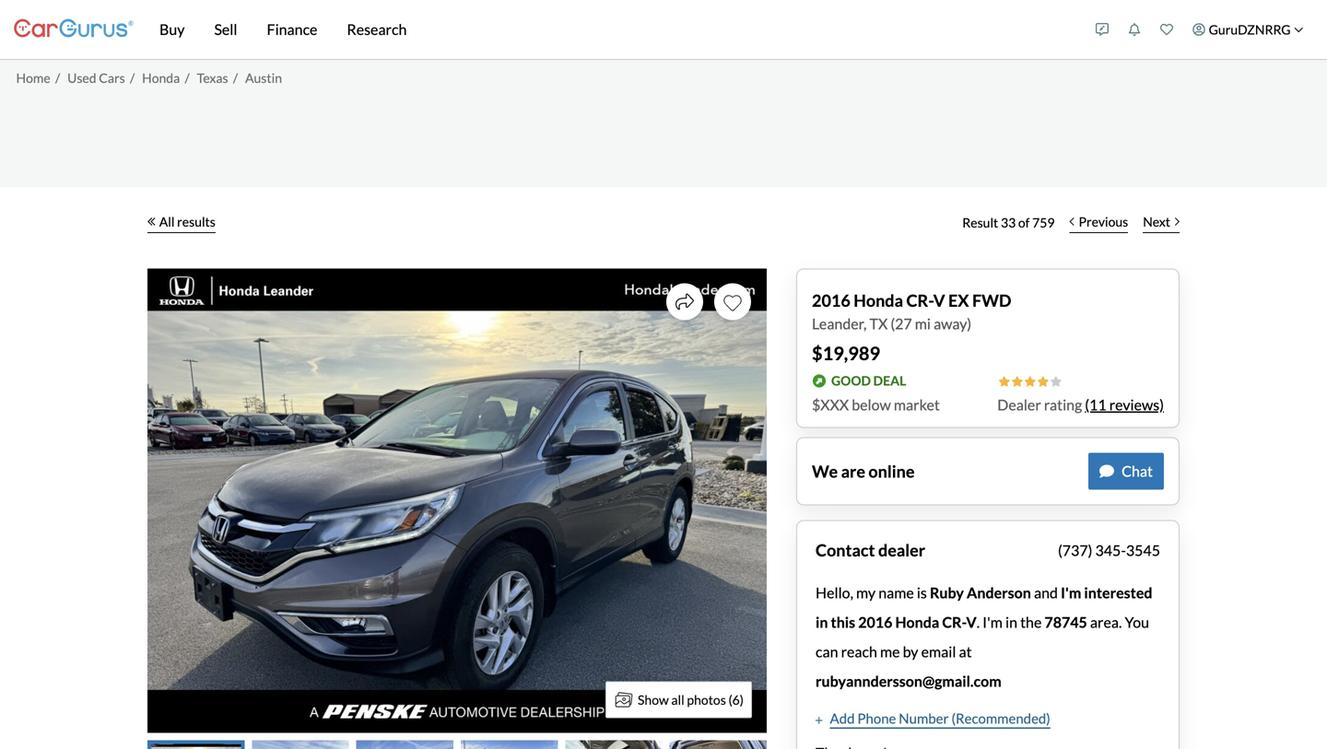 Task type: locate. For each thing, give the bounding box(es) containing it.
view vehicle photo 1 image
[[147, 741, 245, 749]]

2016
[[812, 290, 851, 311], [858, 613, 893, 631]]

$xxx
[[812, 396, 849, 414]]

(737)
[[1058, 542, 1093, 560]]

show all photos (6) link
[[606, 682, 752, 719]]

of
[[1019, 215, 1030, 230]]

add a car review image
[[1096, 23, 1109, 36]]

v left ex
[[934, 290, 945, 311]]

2016 down my
[[858, 613, 893, 631]]

can
[[816, 643, 838, 661]]

1 horizontal spatial cr-
[[942, 613, 966, 631]]

add
[[830, 710, 855, 727]]

you
[[1125, 613, 1150, 631]]

0 vertical spatial i'm
[[1061, 584, 1082, 602]]

1 horizontal spatial i'm
[[1061, 584, 1082, 602]]

dealer
[[998, 396, 1041, 414]]

2 in from the left
[[1006, 613, 1018, 631]]

1 horizontal spatial v
[[966, 613, 977, 631]]

1 vertical spatial 2016
[[858, 613, 893, 631]]

is
[[917, 584, 927, 602]]

ruby
[[930, 584, 964, 602]]

honda inside 2016 honda cr-v ex fwd leander, tx (27 mi away)
[[854, 290, 903, 311]]

i'm interested in this
[[816, 584, 1153, 631]]

cr-
[[907, 290, 934, 311], [942, 613, 966, 631]]

sell
[[214, 20, 237, 38]]

honda up tx
[[854, 290, 903, 311]]

honda down is
[[895, 613, 940, 631]]

chevron double left image
[[147, 217, 156, 226]]

cr- left .
[[942, 613, 966, 631]]

0 horizontal spatial v
[[934, 290, 945, 311]]

share image
[[676, 293, 694, 311]]

v up at
[[966, 613, 977, 631]]

view vehicle photo 3 image
[[356, 741, 454, 749]]

in
[[816, 613, 828, 631], [1006, 613, 1018, 631]]

/ right 'cars'
[[130, 70, 135, 85]]

view vehicle photo 2 image
[[252, 741, 349, 749]]

/ left used
[[55, 70, 60, 85]]

menu bar
[[134, 0, 1086, 59]]

1 in from the left
[[816, 613, 828, 631]]

i'm
[[1061, 584, 1082, 602], [983, 613, 1003, 631]]

hello, my name is ruby anderson and
[[816, 584, 1061, 602]]

cr- up mi
[[907, 290, 934, 311]]

0 vertical spatial v
[[934, 290, 945, 311]]

3545
[[1126, 542, 1161, 560]]

honda
[[142, 70, 180, 85], [854, 290, 903, 311], [895, 613, 940, 631]]

add phone number (recommended) button
[[816, 708, 1051, 729]]

saved cars image
[[1161, 23, 1174, 36]]

2016 for .
[[858, 613, 893, 631]]

1 vertical spatial honda
[[854, 290, 903, 311]]

cargurus logo homepage link link
[[14, 3, 134, 56]]

$19,989
[[812, 342, 880, 365]]

hello,
[[816, 584, 854, 602]]

v for .
[[966, 613, 977, 631]]

view vehicle photo 5 image
[[565, 741, 662, 749]]

in inside the "i'm interested in this"
[[816, 613, 828, 631]]

cr- inside 2016 honda cr-v ex fwd leander, tx (27 mi away)
[[907, 290, 934, 311]]

0 vertical spatial 2016
[[812, 290, 851, 311]]

we
[[812, 461, 838, 482]]

contact dealer
[[816, 540, 926, 561]]

in left the
[[1006, 613, 1018, 631]]

2016 inside 2016 honda cr-v ex fwd leander, tx (27 mi away)
[[812, 290, 851, 311]]

ex
[[949, 290, 969, 311]]

show all photos (6)
[[638, 692, 744, 708]]

2016 up leander,
[[812, 290, 851, 311]]

in left this at bottom right
[[816, 613, 828, 631]]

0 horizontal spatial in
[[816, 613, 828, 631]]

all results link
[[147, 202, 216, 243]]

0 horizontal spatial i'm
[[983, 613, 1003, 631]]

/
[[55, 70, 60, 85], [130, 70, 135, 85], [185, 70, 190, 85], [233, 70, 238, 85]]

mi
[[915, 315, 931, 333]]

0 horizontal spatial cr-
[[907, 290, 934, 311]]

v
[[934, 290, 945, 311], [966, 613, 977, 631]]

plus image
[[816, 716, 823, 725]]

2 vertical spatial honda
[[895, 613, 940, 631]]

1 / from the left
[[55, 70, 60, 85]]

gurudznrrg button
[[1183, 4, 1314, 55]]

finance
[[267, 20, 317, 38]]

cr- for .
[[942, 613, 966, 631]]

0 vertical spatial cr-
[[907, 290, 934, 311]]

the
[[1021, 613, 1042, 631]]

i'm right and
[[1061, 584, 1082, 602]]

1 horizontal spatial 2016
[[858, 613, 893, 631]]

i'm right .
[[983, 613, 1003, 631]]

(6)
[[729, 692, 744, 708]]

tx
[[870, 315, 888, 333]]

cr- for ex
[[907, 290, 934, 311]]

open notifications image
[[1128, 23, 1141, 36]]

cars
[[99, 70, 125, 85]]

/ right texas
[[233, 70, 238, 85]]

are
[[841, 461, 866, 482]]

tab list
[[147, 741, 767, 749]]

home / used cars / honda / texas / austin
[[16, 70, 282, 85]]

view vehicle photo 6 image
[[670, 741, 767, 749]]

good
[[831, 373, 871, 389]]

chevron down image
[[1294, 25, 1304, 34]]

buy button
[[145, 0, 200, 59]]

.
[[977, 613, 980, 631]]

view vehicle photo 4 image
[[461, 741, 558, 749]]

/ left texas link
[[185, 70, 190, 85]]

v inside 2016 honda cr-v ex fwd leander, tx (27 mi away)
[[934, 290, 945, 311]]

chevron right image
[[1175, 217, 1180, 226]]

1 vertical spatial i'm
[[983, 613, 1003, 631]]

below
[[852, 396, 891, 414]]

gurudznrrg menu
[[1086, 4, 1314, 55]]

name
[[879, 584, 914, 602]]

0 vertical spatial honda
[[142, 70, 180, 85]]

market
[[894, 396, 940, 414]]

1 vertical spatial cr-
[[942, 613, 966, 631]]

good deal
[[831, 373, 906, 389]]

759
[[1033, 215, 1055, 230]]

1 vertical spatial v
[[966, 613, 977, 631]]

home
[[16, 70, 50, 85]]

honda right 'cars'
[[142, 70, 180, 85]]

1 horizontal spatial in
[[1006, 613, 1018, 631]]

result
[[963, 215, 999, 230]]

area.
[[1090, 613, 1122, 631]]

texas
[[197, 70, 228, 85]]

finance button
[[252, 0, 332, 59]]

0 horizontal spatial 2016
[[812, 290, 851, 311]]



Task type: describe. For each thing, give the bounding box(es) containing it.
results
[[177, 214, 216, 230]]

dealer rating (11 reviews)
[[998, 396, 1164, 414]]

this
[[831, 613, 856, 631]]

reviews)
[[1110, 396, 1164, 414]]

area. you can reach me by email at
[[816, 613, 1150, 661]]

gurudznrrg
[[1209, 22, 1291, 37]]

contact
[[816, 540, 875, 561]]

(11
[[1085, 396, 1107, 414]]

next link
[[1136, 202, 1187, 243]]

reach
[[841, 643, 877, 661]]

away)
[[934, 315, 972, 333]]

honda for ex
[[854, 290, 903, 311]]

vehicle full photo image
[[147, 269, 767, 733]]

chat button
[[1089, 453, 1164, 490]]

texas link
[[197, 70, 228, 85]]

previous link
[[1062, 202, 1136, 243]]

chat
[[1122, 462, 1153, 480]]

2 / from the left
[[130, 70, 135, 85]]

austin
[[245, 70, 282, 85]]

email
[[921, 643, 956, 661]]

used
[[67, 70, 96, 85]]

33
[[1001, 215, 1016, 230]]

honda for .
[[895, 613, 940, 631]]

result 33 of 759
[[963, 215, 1055, 230]]

345-
[[1096, 542, 1126, 560]]

leander,
[[812, 315, 867, 333]]

4 / from the left
[[233, 70, 238, 85]]

all
[[159, 214, 175, 230]]

2016 honda cr-v ex fwd leander, tx (27 mi away)
[[812, 290, 1012, 333]]

(recommended)
[[952, 710, 1051, 727]]

i'm inside the "i'm interested in this"
[[1061, 584, 1082, 602]]

2016 honda cr-v . i'm in the 78745
[[858, 613, 1088, 631]]

user icon image
[[1193, 23, 1206, 36]]

show
[[638, 692, 669, 708]]

2016 for ex
[[812, 290, 851, 311]]

(27
[[891, 315, 912, 333]]

all
[[671, 692, 685, 708]]

(737) 345-3545
[[1058, 542, 1161, 560]]

by
[[903, 643, 919, 661]]

anderson
[[967, 584, 1031, 602]]

photos
[[687, 692, 726, 708]]

sell button
[[200, 0, 252, 59]]

interested
[[1084, 584, 1153, 602]]

previous
[[1079, 214, 1128, 230]]

dealer
[[878, 540, 926, 561]]

(11 reviews) button
[[1085, 394, 1164, 416]]

all results
[[159, 214, 216, 230]]

honda link
[[142, 70, 180, 85]]

cargurus logo homepage link image
[[14, 3, 134, 56]]

$xxx below market
[[812, 396, 940, 414]]

comment image
[[1100, 464, 1115, 479]]

next
[[1143, 214, 1171, 230]]

3 / from the left
[[185, 70, 190, 85]]

menu bar containing buy
[[134, 0, 1086, 59]]

we are online
[[812, 461, 915, 482]]

gurudznrrg menu item
[[1183, 4, 1314, 55]]

used cars link
[[67, 70, 125, 85]]

home link
[[16, 70, 50, 85]]

deal
[[874, 373, 906, 389]]

rating
[[1044, 396, 1082, 414]]

phone
[[858, 710, 896, 727]]

online
[[869, 461, 915, 482]]

me
[[880, 643, 900, 661]]

at
[[959, 643, 972, 661]]

number
[[899, 710, 949, 727]]

add phone number (recommended)
[[830, 710, 1051, 727]]

my
[[856, 584, 876, 602]]

fwd
[[973, 290, 1012, 311]]

and
[[1034, 584, 1058, 602]]

rubyanndersson@gmail.com
[[816, 672, 1002, 690]]

buy
[[159, 20, 185, 38]]

chevron left image
[[1070, 217, 1074, 226]]

v for ex
[[934, 290, 945, 311]]

78745
[[1045, 613, 1088, 631]]



Task type: vqa. For each thing, say whether or not it's contained in the screenshot.
rightmost 96,003
no



